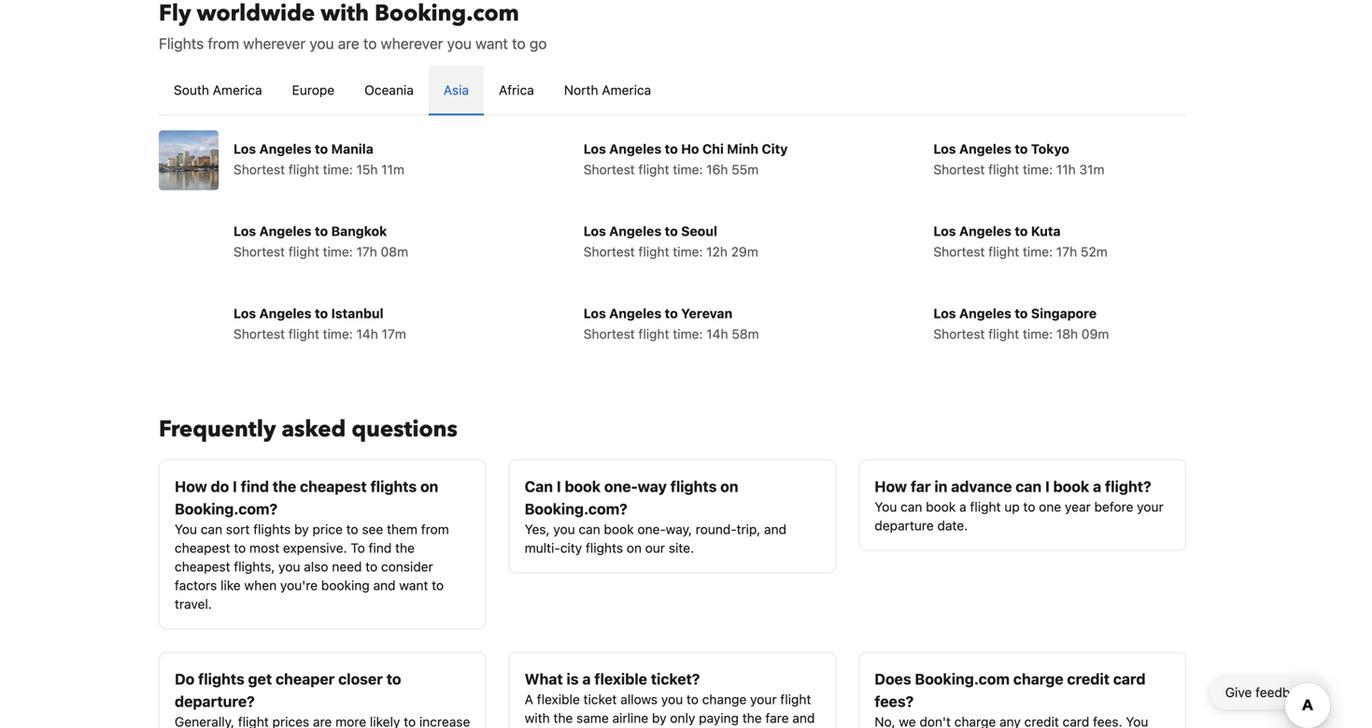 Task type: locate. For each thing, give the bounding box(es) containing it.
time: inside los angeles to seoul shortest flight time: 12h 29m
[[673, 244, 703, 259]]

flight left 17m
[[289, 326, 320, 342]]

how inside "how do i find the cheapest flights on booking.com? you can sort flights by price to see them from cheapest to most expensive. to find the cheapest flights, you also need to consider factors like when you're booking and want to travel."
[[175, 478, 207, 495]]

credit
[[1068, 670, 1110, 688]]

angeles left tokyo
[[960, 141, 1012, 157]]

1 horizontal spatial on
[[627, 540, 642, 556]]

to left kuta
[[1015, 223, 1029, 239]]

14h inside los angeles to yerevan shortest flight time: 14h 58m
[[707, 326, 729, 342]]

0 horizontal spatial your
[[751, 692, 777, 707]]

time: inside los angeles to yerevan shortest flight time: 14h 58m
[[673, 326, 703, 342]]

site.
[[669, 540, 695, 556]]

advance
[[952, 478, 1013, 495]]

angeles inside los angeles to istanbul shortest flight time: 14h 17m
[[259, 306, 312, 321]]

1 horizontal spatial and
[[765, 522, 787, 537]]

angeles left kuta
[[960, 223, 1012, 239]]

city
[[762, 141, 788, 157]]

1 vertical spatial your
[[751, 692, 777, 707]]

2 horizontal spatial i
[[1046, 478, 1050, 495]]

flight?
[[1106, 478, 1152, 495]]

to left manila
[[315, 141, 328, 157]]

flexible down is
[[537, 692, 580, 707]]

time: inside los angeles to manila shortest flight time: 15h 11m
[[323, 162, 353, 177]]

los inside los angeles to tokyo shortest flight time: 11h 31m
[[934, 141, 957, 157]]

1 horizontal spatial want
[[476, 35, 508, 52]]

flight left 58m
[[639, 326, 670, 342]]

how left the far
[[875, 478, 908, 495]]

can
[[1016, 478, 1042, 495], [901, 499, 923, 515], [201, 522, 223, 537], [579, 522, 601, 537]]

angeles for ho
[[610, 141, 662, 157]]

17h inside los angeles to bangkok shortest flight time: 17h 08m
[[357, 244, 377, 259]]

angeles down europe button
[[259, 141, 312, 157]]

angeles inside los angeles to manila shortest flight time: 15h 11m
[[259, 141, 312, 157]]

flights up departure?
[[198, 670, 245, 688]]

shortest for los angeles to yerevan shortest flight time: 14h 58m
[[584, 326, 635, 342]]

shortest inside los angeles to kuta shortest flight time: 17h 52m
[[934, 244, 986, 259]]

booking.com? up the city on the bottom of the page
[[525, 500, 628, 518]]

1 vertical spatial by
[[652, 710, 667, 726]]

flexible up "allows"
[[595, 670, 648, 688]]

america right south
[[213, 82, 262, 98]]

2 america from the left
[[602, 82, 652, 98]]

what is a flexible ticket? a flexible ticket allows you to change your flight with the same airline by only paying the fare an
[[525, 670, 815, 728]]

a up the date.
[[960, 499, 967, 515]]

how left do
[[175, 478, 207, 495]]

can inside can i book one-way flights on booking.com? yes, you can book one-way, round-trip, and multi-city flights on our site.
[[579, 522, 601, 537]]

angeles for manila
[[259, 141, 312, 157]]

los
[[234, 141, 256, 157], [584, 141, 606, 157], [934, 141, 957, 157], [234, 223, 256, 239], [584, 223, 606, 239], [934, 223, 957, 239], [234, 306, 256, 321], [584, 306, 606, 321], [934, 306, 957, 321]]

america right north
[[602, 82, 652, 98]]

time: inside the los angeles to singapore shortest flight time: 18h 09m
[[1023, 326, 1053, 342]]

to inside los angeles to istanbul shortest flight time: 14h 17m
[[315, 306, 328, 321]]

time: inside los angeles to bangkok shortest flight time: 17h 08m
[[323, 244, 353, 259]]

wherever up oceania
[[381, 35, 443, 52]]

time: down the yerevan
[[673, 326, 703, 342]]

0 vertical spatial cheapest
[[300, 478, 367, 495]]

angeles inside los angeles to seoul shortest flight time: 12h 29m
[[610, 223, 662, 239]]

to inside los angeles to yerevan shortest flight time: 14h 58m
[[665, 306, 678, 321]]

time: left 18h
[[1023, 326, 1053, 342]]

flight for los angeles to seoul shortest flight time: 12h 29m
[[639, 244, 670, 259]]

time: inside los angeles to tokyo shortest flight time: 11h 31m
[[1023, 162, 1053, 177]]

0 horizontal spatial from
[[208, 35, 239, 52]]

to right up
[[1024, 499, 1036, 515]]

1 horizontal spatial 17h
[[1057, 244, 1078, 259]]

2 horizontal spatial on
[[721, 478, 739, 495]]

kuta
[[1032, 223, 1061, 239]]

booking.com? inside can i book one-way flights on booking.com? yes, you can book one-way, round-trip, and multi-city flights on our site.
[[525, 500, 628, 518]]

2 how from the left
[[875, 478, 908, 495]]

flight inside los angeles to manila shortest flight time: 15h 11m
[[289, 162, 320, 177]]

i inside "how do i find the cheapest flights on booking.com? you can sort flights by price to see them from cheapest to most expensive. to find the cheapest flights, you also need to consider factors like when you're booking and want to travel."
[[233, 478, 237, 495]]

flight left 18h
[[989, 326, 1020, 342]]

time: for los angeles to singapore shortest flight time: 18h 09m
[[1023, 326, 1053, 342]]

to left go
[[512, 35, 526, 52]]

from right the them
[[421, 522, 449, 537]]

flight inside los angeles to seoul shortest flight time: 12h 29m
[[639, 244, 670, 259]]

a up the 'before'
[[1094, 478, 1102, 495]]

you up you're
[[279, 559, 300, 574]]

1 horizontal spatial find
[[369, 540, 392, 556]]

your inside what is a flexible ticket? a flexible ticket allows you to change your flight with the same airline by only paying the fare an
[[751, 692, 777, 707]]

expensive.
[[283, 540, 347, 556]]

to right "need"
[[366, 559, 378, 574]]

flight for los angeles to tokyo shortest flight time: 11h 31m
[[989, 162, 1020, 177]]

los inside the los angeles to singapore shortest flight time: 18h 09m
[[934, 306, 957, 321]]

does booking.com charge credit card fees?
[[875, 670, 1146, 710]]

1 vertical spatial you
[[175, 522, 197, 537]]

0 horizontal spatial a
[[583, 670, 591, 688]]

america
[[213, 82, 262, 98], [602, 82, 652, 98]]

1 horizontal spatial wherever
[[381, 35, 443, 52]]

los inside los angeles to kuta shortest flight time: 17h 52m
[[934, 223, 957, 239]]

0 horizontal spatial wherever
[[243, 35, 306, 52]]

17h
[[357, 244, 377, 259], [1057, 244, 1078, 259]]

time: down ho
[[673, 162, 703, 177]]

0 vertical spatial find
[[241, 478, 269, 495]]

you inside how far in advance can i book a flight? you can book a flight up to one year before your departure date.
[[875, 499, 898, 515]]

north
[[564, 82, 599, 98]]

0 horizontal spatial flexible
[[537, 692, 580, 707]]

0 vertical spatial and
[[765, 522, 787, 537]]

your
[[1138, 499, 1164, 515], [751, 692, 777, 707]]

can up departure
[[901, 499, 923, 515]]

to left the yerevan
[[665, 306, 678, 321]]

on down questions
[[421, 478, 439, 495]]

america inside north america button
[[602, 82, 652, 98]]

flight inside los angeles to bangkok shortest flight time: 17h 08m
[[289, 244, 320, 259]]

on inside "how do i find the cheapest flights on booking.com? you can sort flights by price to see them from cheapest to most expensive. to find the cheapest flights, you also need to consider factors like when you're booking and want to travel."
[[421, 478, 439, 495]]

angeles left ho
[[610, 141, 662, 157]]

17h for 08m
[[357, 244, 377, 259]]

tab list
[[159, 66, 1187, 116]]

angeles left "bangkok"
[[259, 223, 312, 239]]

0 horizontal spatial want
[[399, 578, 428, 593]]

can for booking.com?
[[579, 522, 601, 537]]

1 horizontal spatial how
[[875, 478, 908, 495]]

los for los angeles to kuta shortest flight time: 17h 52m
[[934, 223, 957, 239]]

cheapest
[[300, 478, 367, 495], [175, 540, 230, 556], [175, 559, 230, 574]]

charge
[[1014, 670, 1064, 688]]

1 vertical spatial one-
[[638, 522, 666, 537]]

time: down tokyo
[[1023, 162, 1053, 177]]

1 vertical spatial want
[[399, 578, 428, 593]]

to left tokyo
[[1015, 141, 1029, 157]]

to up only
[[687, 692, 699, 707]]

los angeles to manila image
[[159, 130, 219, 190]]

flight up los angeles to istanbul shortest flight time: 14h 17m at the left
[[289, 244, 320, 259]]

travel.
[[175, 596, 212, 612]]

15h
[[357, 162, 378, 177]]

29m
[[732, 244, 759, 259]]

booking.com? down do
[[175, 500, 278, 518]]

how do i find the cheapest flights on booking.com? you can sort flights by price to see them from cheapest to most expensive. to find the cheapest flights, you also need to consider factors like when you're booking and want to travel.
[[175, 478, 449, 612]]

chi
[[703, 141, 724, 157]]

i inside can i book one-way flights on booking.com? yes, you can book one-way, round-trip, and multi-city flights on our site.
[[557, 478, 561, 495]]

angeles left seoul
[[610, 223, 662, 239]]

do flights get cheaper closer to departure?
[[175, 670, 402, 710]]

feedback
[[1256, 685, 1312, 700]]

0 vertical spatial your
[[1138, 499, 1164, 515]]

time: down "bangkok"
[[323, 244, 353, 259]]

flights from wherever you are to wherever you want to go
[[159, 35, 547, 52]]

14h for 17m
[[357, 326, 378, 342]]

1 vertical spatial find
[[369, 540, 392, 556]]

1 horizontal spatial you
[[875, 499, 898, 515]]

0 horizontal spatial i
[[233, 478, 237, 495]]

shortest inside los angeles to tokyo shortest flight time: 11h 31m
[[934, 162, 986, 177]]

time: inside los angeles to kuta shortest flight time: 17h 52m
[[1023, 244, 1053, 259]]

by
[[294, 522, 309, 537], [652, 710, 667, 726]]

flight left 11h
[[989, 162, 1020, 177]]

0 horizontal spatial america
[[213, 82, 262, 98]]

factors
[[175, 578, 217, 593]]

one-
[[605, 478, 638, 495], [638, 522, 666, 537]]

book up year
[[1054, 478, 1090, 495]]

your down flight?
[[1138, 499, 1164, 515]]

bangkok
[[331, 223, 387, 239]]

you left sort
[[175, 522, 197, 537]]

flight down advance
[[971, 499, 1002, 515]]

angeles inside los angeles to bangkok shortest flight time: 17h 08m
[[259, 223, 312, 239]]

2 14h from the left
[[707, 326, 729, 342]]

2 i from the left
[[557, 478, 561, 495]]

0 vertical spatial a
[[1094, 478, 1102, 495]]

14h
[[357, 326, 378, 342], [707, 326, 729, 342]]

0 horizontal spatial booking.com?
[[175, 500, 278, 518]]

17h inside los angeles to kuta shortest flight time: 17h 52m
[[1057, 244, 1078, 259]]

you up the city on the bottom of the page
[[554, 522, 575, 537]]

most
[[250, 540, 280, 556]]

trip,
[[737, 522, 761, 537]]

los for los angeles to singapore shortest flight time: 18h 09m
[[934, 306, 957, 321]]

los inside los angeles to seoul shortest flight time: 12h 29m
[[584, 223, 606, 239]]

0 horizontal spatial find
[[241, 478, 269, 495]]

los for los angeles to ho chi minh city shortest flight time: 16h 55m
[[584, 141, 606, 157]]

time: for los angeles to bangkok shortest flight time: 17h 08m
[[323, 244, 353, 259]]

1 17h from the left
[[357, 244, 377, 259]]

change
[[703, 692, 747, 707]]

flight inside the los angeles to singapore shortest flight time: 18h 09m
[[989, 326, 1020, 342]]

booking
[[321, 578, 370, 593]]

want down consider
[[399, 578, 428, 593]]

los angeles to yerevan shortest flight time: 14h 58m
[[584, 306, 760, 342]]

angeles for seoul
[[610, 223, 662, 239]]

in
[[935, 478, 948, 495]]

flight inside los angeles to istanbul shortest flight time: 14h 17m
[[289, 326, 320, 342]]

to inside los angeles to kuta shortest flight time: 17h 52m
[[1015, 223, 1029, 239]]

time: down istanbul
[[323, 326, 353, 342]]

you up departure
[[875, 499, 898, 515]]

can up up
[[1016, 478, 1042, 495]]

time: down manila
[[323, 162, 353, 177]]

angeles left singapore
[[960, 306, 1012, 321]]

los for los angeles to istanbul shortest flight time: 14h 17m
[[234, 306, 256, 321]]

14h inside los angeles to istanbul shortest flight time: 14h 17m
[[357, 326, 378, 342]]

and right trip,
[[765, 522, 787, 537]]

find right do
[[241, 478, 269, 495]]

you for how do i find the cheapest flights on booking.com?
[[175, 522, 197, 537]]

shortest inside los angeles to yerevan shortest flight time: 14h 58m
[[584, 326, 635, 342]]

shortest for los angeles to tokyo shortest flight time: 11h 31m
[[934, 162, 986, 177]]

0 horizontal spatial by
[[294, 522, 309, 537]]

to right closer
[[387, 670, 402, 688]]

wherever up europe
[[243, 35, 306, 52]]

to left "bangkok"
[[315, 223, 328, 239]]

angeles inside los angeles to yerevan shortest flight time: 14h 58m
[[610, 306, 662, 321]]

los inside los angeles to ho chi minh city shortest flight time: 16h 55m
[[584, 141, 606, 157]]

and down consider
[[373, 578, 396, 593]]

shortest inside the los angeles to singapore shortest flight time: 18h 09m
[[934, 326, 986, 342]]

by up expensive.
[[294, 522, 309, 537]]

by left only
[[652, 710, 667, 726]]

flight for los angeles to yerevan shortest flight time: 14h 58m
[[639, 326, 670, 342]]

flight up the los angeles to singapore shortest flight time: 18h 09m
[[989, 244, 1020, 259]]

on up round-
[[721, 478, 739, 495]]

time: inside los angeles to istanbul shortest flight time: 14h 17m
[[323, 326, 353, 342]]

3 i from the left
[[1046, 478, 1050, 495]]

on
[[421, 478, 439, 495], [721, 478, 739, 495], [627, 540, 642, 556]]

south america
[[174, 82, 262, 98]]

2 vertical spatial a
[[583, 670, 591, 688]]

to inside los angeles to ho chi minh city shortest flight time: 16h 55m
[[665, 141, 678, 157]]

1 wherever from the left
[[243, 35, 306, 52]]

shortest for los angeles to singapore shortest flight time: 18h 09m
[[934, 326, 986, 342]]

time: for los angeles to seoul shortest flight time: 12h 29m
[[673, 244, 703, 259]]

0 horizontal spatial on
[[421, 478, 439, 495]]

los inside los angeles to bangkok shortest flight time: 17h 08m
[[234, 223, 256, 239]]

flights
[[371, 478, 417, 495], [671, 478, 717, 495], [253, 522, 291, 537], [586, 540, 623, 556], [198, 670, 245, 688]]

1 horizontal spatial from
[[421, 522, 449, 537]]

how for how far in advance can i book a flight?
[[875, 478, 908, 495]]

los for los angeles to yerevan shortest flight time: 14h 58m
[[584, 306, 606, 321]]

los inside los angeles to manila shortest flight time: 15h 11m
[[234, 141, 256, 157]]

shortest for los angeles to istanbul shortest flight time: 14h 17m
[[234, 326, 285, 342]]

angeles left istanbul
[[259, 306, 312, 321]]

can up the city on the bottom of the page
[[579, 522, 601, 537]]

time: down kuta
[[1023, 244, 1053, 259]]

to left seoul
[[665, 223, 678, 239]]

and
[[765, 522, 787, 537], [373, 578, 396, 593]]

14h down the yerevan
[[707, 326, 729, 342]]

flight inside los angeles to kuta shortest flight time: 17h 52m
[[989, 244, 1020, 259]]

1 horizontal spatial i
[[557, 478, 561, 495]]

17h left 52m
[[1057, 244, 1078, 259]]

1 vertical spatial and
[[373, 578, 396, 593]]

to left ho
[[665, 141, 678, 157]]

find
[[241, 478, 269, 495], [369, 540, 392, 556]]

america inside south america button
[[213, 82, 262, 98]]

you for how far in advance can i book a flight?
[[875, 499, 898, 515]]

a right is
[[583, 670, 591, 688]]

1 horizontal spatial america
[[602, 82, 652, 98]]

11h
[[1057, 162, 1076, 177]]

angeles left the yerevan
[[610, 306, 662, 321]]

0 horizontal spatial and
[[373, 578, 396, 593]]

to up to
[[346, 522, 359, 537]]

your up the fare
[[751, 692, 777, 707]]

flight for los angeles to singapore shortest flight time: 18h 09m
[[989, 326, 1020, 342]]

you inside "how do i find the cheapest flights on booking.com? you can sort flights by price to see them from cheapest to most expensive. to find the cheapest flights, you also need to consider factors like when you're booking and want to travel."
[[279, 559, 300, 574]]

time:
[[323, 162, 353, 177], [673, 162, 703, 177], [1023, 162, 1053, 177], [323, 244, 353, 259], [673, 244, 703, 259], [1023, 244, 1053, 259], [323, 326, 353, 342], [673, 326, 703, 342], [1023, 326, 1053, 342]]

angeles for singapore
[[960, 306, 1012, 321]]

1 america from the left
[[213, 82, 262, 98]]

los for los angeles to seoul shortest flight time: 12h 29m
[[584, 223, 606, 239]]

0 vertical spatial by
[[294, 522, 309, 537]]

how inside how far in advance can i book a flight? you can book a flight up to one year before your departure date.
[[875, 478, 908, 495]]

flight up the fare
[[781, 692, 812, 707]]

your inside how far in advance can i book a flight? you can book a flight up to one year before your departure date.
[[1138, 499, 1164, 515]]

i right can
[[557, 478, 561, 495]]

far
[[911, 478, 932, 495]]

can inside "how do i find the cheapest flights on booking.com? you can sort flights by price to see them from cheapest to most expensive. to find the cheapest flights, you also need to consider factors like when you're booking and want to travel."
[[201, 522, 223, 537]]

angeles inside los angeles to tokyo shortest flight time: 11h 31m
[[960, 141, 1012, 157]]

time: for los angeles to istanbul shortest flight time: 14h 17m
[[323, 326, 353, 342]]

to inside los angeles to tokyo shortest flight time: 11h 31m
[[1015, 141, 1029, 157]]

asia
[[444, 82, 469, 98]]

flights up most
[[253, 522, 291, 537]]

1 horizontal spatial flexible
[[595, 670, 648, 688]]

booking.com?
[[175, 500, 278, 518], [525, 500, 628, 518]]

to left istanbul
[[315, 306, 328, 321]]

flight inside los angeles to yerevan shortest flight time: 14h 58m
[[639, 326, 670, 342]]

find down see at the bottom left
[[369, 540, 392, 556]]

shortest inside los angeles to seoul shortest flight time: 12h 29m
[[584, 244, 635, 259]]

from inside "how do i find the cheapest flights on booking.com? you can sort flights by price to see them from cheapest to most expensive. to find the cheapest flights, you also need to consider factors like when you're booking and want to travel."
[[421, 522, 449, 537]]

angeles for tokyo
[[960, 141, 1012, 157]]

flight
[[289, 162, 320, 177], [639, 162, 670, 177], [989, 162, 1020, 177], [289, 244, 320, 259], [639, 244, 670, 259], [989, 244, 1020, 259], [289, 326, 320, 342], [639, 326, 670, 342], [989, 326, 1020, 342], [971, 499, 1002, 515], [781, 692, 812, 707]]

city
[[561, 540, 583, 556]]

fees?
[[875, 693, 914, 710]]

from right flights
[[208, 35, 239, 52]]

1 horizontal spatial your
[[1138, 499, 1164, 515]]

0 horizontal spatial how
[[175, 478, 207, 495]]

0 vertical spatial want
[[476, 35, 508, 52]]

14h down istanbul
[[357, 326, 378, 342]]

1 horizontal spatial 14h
[[707, 326, 729, 342]]

1 horizontal spatial by
[[652, 710, 667, 726]]

los inside los angeles to yerevan shortest flight time: 14h 58m
[[584, 306, 606, 321]]

the right "with"
[[554, 710, 573, 726]]

0 vertical spatial you
[[875, 499, 898, 515]]

you
[[310, 35, 334, 52], [447, 35, 472, 52], [554, 522, 575, 537], [279, 559, 300, 574], [662, 692, 683, 707]]

1 vertical spatial from
[[421, 522, 449, 537]]

los angeles to istanbul shortest flight time: 14h 17m
[[234, 306, 406, 342]]

0 horizontal spatial 17h
[[357, 244, 377, 259]]

shortest inside los angeles to bangkok shortest flight time: 17h 08m
[[234, 244, 285, 259]]

flights right the city on the bottom of the page
[[586, 540, 623, 556]]

flights right "way"
[[671, 478, 717, 495]]

angeles inside los angeles to kuta shortest flight time: 17h 52m
[[960, 223, 1012, 239]]

1 14h from the left
[[357, 326, 378, 342]]

2 17h from the left
[[1057, 244, 1078, 259]]

angeles inside the los angeles to singapore shortest flight time: 18h 09m
[[960, 306, 1012, 321]]

flight left the 15h
[[289, 162, 320, 177]]

18h
[[1057, 326, 1079, 342]]

to inside los angeles to seoul shortest flight time: 12h 29m
[[665, 223, 678, 239]]

1 booking.com? from the left
[[175, 500, 278, 518]]

to left singapore
[[1015, 306, 1029, 321]]

you inside "how do i find the cheapest flights on booking.com? you can sort flights by price to see them from cheapest to most expensive. to find the cheapest flights, you also need to consider factors like when you're booking and want to travel."
[[175, 522, 197, 537]]

angeles for bangkok
[[259, 223, 312, 239]]

you down ticket?
[[662, 692, 683, 707]]

europe button
[[277, 66, 350, 115]]

1 how from the left
[[175, 478, 207, 495]]

want left go
[[476, 35, 508, 52]]

los inside los angeles to istanbul shortest flight time: 14h 17m
[[234, 306, 256, 321]]

2 booking.com? from the left
[[525, 500, 628, 518]]

1 horizontal spatial a
[[960, 499, 967, 515]]

to inside los angeles to bangkok shortest flight time: 17h 08m
[[315, 223, 328, 239]]

time: down seoul
[[673, 244, 703, 259]]

0 horizontal spatial 14h
[[357, 326, 378, 342]]

shortest
[[234, 162, 285, 177], [584, 162, 635, 177], [934, 162, 986, 177], [234, 244, 285, 259], [584, 244, 635, 259], [934, 244, 986, 259], [234, 326, 285, 342], [584, 326, 635, 342], [934, 326, 986, 342]]

shortest inside los angeles to manila shortest flight time: 15h 11m
[[234, 162, 285, 177]]

14h for 58m
[[707, 326, 729, 342]]

1 horizontal spatial booking.com?
[[525, 500, 628, 518]]

flight inside los angeles to tokyo shortest flight time: 11h 31m
[[989, 162, 1020, 177]]

1 i from the left
[[233, 478, 237, 495]]

departure
[[875, 518, 934, 533]]

i right do
[[233, 478, 237, 495]]

how far in advance can i book a flight? you can book a flight up to one year before your departure date.
[[875, 478, 1164, 533]]

is
[[567, 670, 579, 688]]

do
[[175, 670, 195, 688]]

flexible
[[595, 670, 648, 688], [537, 692, 580, 707]]

shortest inside los angeles to istanbul shortest flight time: 14h 17m
[[234, 326, 285, 342]]

to down sort
[[234, 540, 246, 556]]

flight left 12h at the right top
[[639, 244, 670, 259]]

how for how do i find the cheapest flights on booking.com?
[[175, 478, 207, 495]]

frequently
[[159, 414, 276, 445]]

i up one
[[1046, 478, 1050, 495]]

1 vertical spatial cheapest
[[175, 540, 230, 556]]

book right can
[[565, 478, 601, 495]]

0 horizontal spatial you
[[175, 522, 197, 537]]

can
[[525, 478, 553, 495]]

angeles inside los angeles to ho chi minh city shortest flight time: 16h 55m
[[610, 141, 662, 157]]

by inside what is a flexible ticket? a flexible ticket allows you to change your flight with the same airline by only paying the fare an
[[652, 710, 667, 726]]



Task type: vqa. For each thing, say whether or not it's contained in the screenshot.
can related to on
yes



Task type: describe. For each thing, give the bounding box(es) containing it.
yerevan
[[682, 306, 733, 321]]

flights up the them
[[371, 478, 417, 495]]

flight inside what is a flexible ticket? a flexible ticket allows you to change your flight with the same airline by only paying the fare an
[[781, 692, 812, 707]]

flight for los angeles to manila shortest flight time: 15h 11m
[[289, 162, 320, 177]]

ticket?
[[651, 670, 701, 688]]

flight for los angeles to kuta shortest flight time: 17h 52m
[[989, 244, 1020, 259]]

year
[[1066, 499, 1092, 515]]

africa button
[[484, 66, 549, 115]]

cheaper
[[276, 670, 335, 688]]

do
[[211, 478, 229, 495]]

flights,
[[234, 559, 275, 574]]

los for los angeles to manila shortest flight time: 15h 11m
[[234, 141, 256, 157]]

get
[[248, 670, 272, 688]]

time: for los angeles to kuta shortest flight time: 17h 52m
[[1023, 244, 1053, 259]]

istanbul
[[331, 306, 384, 321]]

multi-
[[525, 540, 561, 556]]

flight for los angeles to istanbul shortest flight time: 14h 17m
[[289, 326, 320, 342]]

does
[[875, 670, 912, 688]]

shortest for los angeles to manila shortest flight time: 15h 11m
[[234, 162, 285, 177]]

before
[[1095, 499, 1134, 515]]

same
[[577, 710, 609, 726]]

way,
[[666, 522, 693, 537]]

allows
[[621, 692, 658, 707]]

yes,
[[525, 522, 550, 537]]

way
[[638, 478, 667, 495]]

asked
[[282, 414, 346, 445]]

round-
[[696, 522, 737, 537]]

12h
[[707, 244, 728, 259]]

to right are
[[363, 35, 377, 52]]

you inside can i book one-way flights on booking.com? yes, you can book one-way, round-trip, and multi-city flights on our site.
[[554, 522, 575, 537]]

los angeles to bangkok shortest flight time: 17h 08m
[[234, 223, 409, 259]]

you left are
[[310, 35, 334, 52]]

south
[[174, 82, 209, 98]]

1 vertical spatial a
[[960, 499, 967, 515]]

2 horizontal spatial a
[[1094, 478, 1102, 495]]

you're
[[280, 578, 318, 593]]

book left way,
[[604, 522, 634, 537]]

17h for 52m
[[1057, 244, 1078, 259]]

south america button
[[159, 66, 277, 115]]

europe
[[292, 82, 335, 98]]

tab list containing south america
[[159, 66, 1187, 116]]

with
[[525, 710, 550, 726]]

also
[[304, 559, 329, 574]]

go
[[530, 35, 547, 52]]

africa
[[499, 82, 534, 98]]

oceania button
[[350, 66, 429, 115]]

the down frequently asked questions
[[273, 478, 296, 495]]

flight for los angeles to bangkok shortest flight time: 17h 08m
[[289, 244, 320, 259]]

09m
[[1082, 326, 1110, 342]]

58m
[[732, 326, 760, 342]]

0 vertical spatial one-
[[605, 478, 638, 495]]

the left the fare
[[743, 710, 762, 726]]

tokyo
[[1032, 141, 1070, 157]]

price
[[313, 522, 343, 537]]

give feedback button
[[1211, 676, 1327, 709]]

only
[[671, 710, 696, 726]]

a
[[525, 692, 534, 707]]

you up the asia
[[447, 35, 472, 52]]

consider
[[381, 559, 433, 574]]

i inside how far in advance can i book a flight? you can book a flight up to one year before your departure date.
[[1046, 478, 1050, 495]]

to inside do flights get cheaper closer to departure?
[[387, 670, 402, 688]]

date.
[[938, 518, 969, 533]]

booking.com? inside "how do i find the cheapest flights on booking.com? you can sort flights by price to see them from cheapest to most expensive. to find the cheapest flights, you also need to consider factors like when you're booking and want to travel."
[[175, 500, 278, 518]]

can i book one-way flights on booking.com? yes, you can book one-way, round-trip, and multi-city flights on our site.
[[525, 478, 787, 556]]

seoul
[[682, 223, 718, 239]]

to inside how far in advance can i book a flight? you can book a flight up to one year before your departure date.
[[1024, 499, 1036, 515]]

a inside what is a flexible ticket? a flexible ticket allows you to change your flight with the same airline by only paying the fare an
[[583, 670, 591, 688]]

time: for los angeles to tokyo shortest flight time: 11h 31m
[[1023, 162, 1053, 177]]

to inside los angeles to manila shortest flight time: 15h 11m
[[315, 141, 328, 157]]

by inside "how do i find the cheapest flights on booking.com? you can sort flights by price to see them from cheapest to most expensive. to find the cheapest flights, you also need to consider factors like when you're booking and want to travel."
[[294, 522, 309, 537]]

to inside what is a flexible ticket? a flexible ticket allows you to change your flight with the same airline by only paying the fare an
[[687, 692, 699, 707]]

one
[[1040, 499, 1062, 515]]

questions
[[352, 414, 458, 445]]

0 vertical spatial from
[[208, 35, 239, 52]]

time: for los angeles to yerevan shortest flight time: 14h 58m
[[673, 326, 703, 342]]

you inside what is a flexible ticket? a flexible ticket allows you to change your flight with the same airline by only paying the fare an
[[662, 692, 683, 707]]

1 vertical spatial flexible
[[537, 692, 580, 707]]

ticket
[[584, 692, 617, 707]]

america for south america
[[213, 82, 262, 98]]

angeles for kuta
[[960, 223, 1012, 239]]

america for north america
[[602, 82, 652, 98]]

what
[[525, 670, 563, 688]]

our
[[646, 540, 666, 556]]

to inside the los angeles to singapore shortest flight time: 18h 09m
[[1015, 306, 1029, 321]]

paying
[[699, 710, 739, 726]]

booking.com
[[916, 670, 1010, 688]]

11m
[[382, 162, 405, 177]]

north america button
[[549, 66, 667, 115]]

52m
[[1081, 244, 1108, 259]]

north america
[[564, 82, 652, 98]]

2 wherever from the left
[[381, 35, 443, 52]]

frequently asked questions
[[159, 414, 458, 445]]

angeles for istanbul
[[259, 306, 312, 321]]

sort
[[226, 522, 250, 537]]

minh
[[727, 141, 759, 157]]

give
[[1226, 685, 1253, 700]]

los for los angeles to tokyo shortest flight time: 11h 31m
[[934, 141, 957, 157]]

can for a
[[901, 499, 923, 515]]

flight inside how far in advance can i book a flight? you can book a flight up to one year before your departure date.
[[971, 499, 1002, 515]]

shortest for los angeles to seoul shortest flight time: 12h 29m
[[584, 244, 635, 259]]

oceania
[[365, 82, 414, 98]]

them
[[387, 522, 418, 537]]

when
[[244, 578, 277, 593]]

shortest for los angeles to kuta shortest flight time: 17h 52m
[[934, 244, 986, 259]]

up
[[1005, 499, 1020, 515]]

closer
[[338, 670, 383, 688]]

airline
[[613, 710, 649, 726]]

to
[[351, 540, 365, 556]]

shortest for los angeles to bangkok shortest flight time: 17h 08m
[[234, 244, 285, 259]]

departure?
[[175, 693, 255, 710]]

time: for los angeles to manila shortest flight time: 15h 11m
[[323, 162, 353, 177]]

2 vertical spatial cheapest
[[175, 559, 230, 574]]

los angeles to tokyo shortest flight time: 11h 31m
[[934, 141, 1105, 177]]

flight inside los angeles to ho chi minh city shortest flight time: 16h 55m
[[639, 162, 670, 177]]

flights inside do flights get cheaper closer to departure?
[[198, 670, 245, 688]]

want inside "how do i find the cheapest flights on booking.com? you can sort flights by price to see them from cheapest to most expensive. to find the cheapest flights, you also need to consider factors like when you're booking and want to travel."
[[399, 578, 428, 593]]

book down in
[[926, 499, 957, 515]]

los angeles to manila shortest flight time: 15h 11m
[[234, 141, 405, 177]]

flights
[[159, 35, 204, 52]]

can for on
[[201, 522, 223, 537]]

like
[[221, 578, 241, 593]]

see
[[362, 522, 383, 537]]

angeles for yerevan
[[610, 306, 662, 321]]

17m
[[382, 326, 406, 342]]

singapore
[[1032, 306, 1097, 321]]

asia button
[[429, 66, 484, 115]]

and inside "how do i find the cheapest flights on booking.com? you can sort flights by price to see them from cheapest to most expensive. to find the cheapest flights, you also need to consider factors like when you're booking and want to travel."
[[373, 578, 396, 593]]

los for los angeles to bangkok shortest flight time: 17h 08m
[[234, 223, 256, 239]]

to down consider
[[432, 578, 444, 593]]

08m
[[381, 244, 409, 259]]

ho
[[682, 141, 700, 157]]

16h
[[707, 162, 729, 177]]

shortest inside los angeles to ho chi minh city shortest flight time: 16h 55m
[[584, 162, 635, 177]]

31m
[[1080, 162, 1105, 177]]

0 vertical spatial flexible
[[595, 670, 648, 688]]

time: inside los angeles to ho chi minh city shortest flight time: 16h 55m
[[673, 162, 703, 177]]

los angeles to singapore shortest flight time: 18h 09m
[[934, 306, 1110, 342]]

manila
[[331, 141, 374, 157]]

los angeles to ho chi minh city shortest flight time: 16h 55m
[[584, 141, 788, 177]]

the up consider
[[395, 540, 415, 556]]

and inside can i book one-way flights on booking.com? yes, you can book one-way, round-trip, and multi-city flights on our site.
[[765, 522, 787, 537]]



